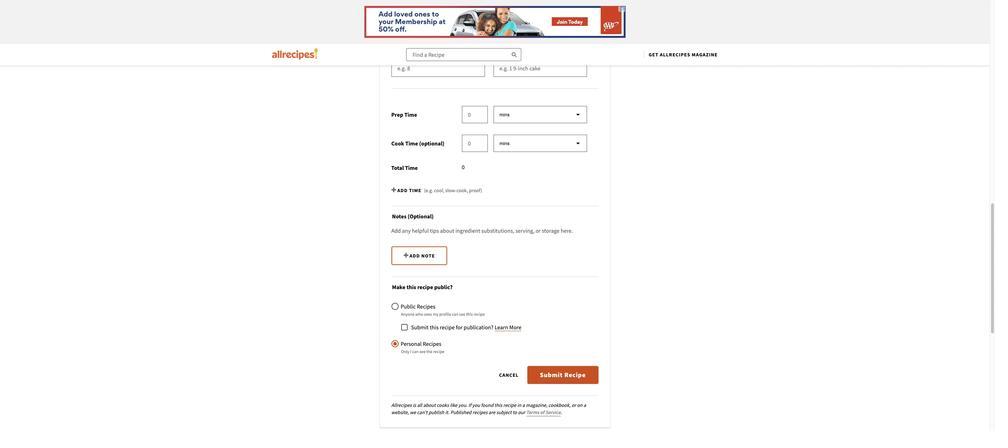 Task type: locate. For each thing, give the bounding box(es) containing it.
cook,
[[457, 187, 468, 194]]

slow-
[[445, 187, 457, 194]]

who
[[416, 312, 423, 317]]

0 vertical spatial about
[[440, 227, 454, 234]]

you
[[472, 402, 480, 409]]

recipes up sees
[[417, 303, 436, 310]]

to
[[513, 410, 517, 416]]

recipe left public? at left
[[417, 284, 433, 291]]

1 vertical spatial (optional)
[[408, 213, 434, 220]]

time left (e.g.
[[409, 187, 422, 194]]

time for prep
[[404, 111, 417, 118]]

recipe
[[417, 284, 433, 291], [474, 312, 485, 317], [440, 324, 455, 331], [433, 349, 445, 355], [503, 402, 516, 409]]

this down my at the left of page
[[430, 324, 439, 331]]

this
[[407, 284, 416, 291], [466, 312, 473, 317], [430, 324, 439, 331], [495, 402, 502, 409]]

recipe inside personal recipes only i can see the recipe
[[433, 349, 445, 355]]

add left 'any'
[[391, 227, 401, 234]]

0 vertical spatial or
[[536, 227, 541, 234]]

allrecipes right 'get'
[[660, 51, 691, 58]]

Prep Time number field
[[462, 106, 488, 123]]

can
[[452, 312, 458, 317], [412, 349, 419, 355]]

add for add step
[[410, 19, 420, 26]]

1 vertical spatial can
[[412, 349, 419, 355]]

(optional)
[[507, 50, 533, 58], [408, 213, 434, 220]]

0 horizontal spatial a
[[522, 402, 525, 409]]

allrecipes up website,
[[391, 402, 412, 409]]

1 a from the left
[[522, 402, 525, 409]]

1 vertical spatial or
[[572, 402, 576, 409]]

add any helpful tips about                 ingredient substitutions, serving, or storage here.
[[391, 227, 573, 234]]

add inside button
[[458, 19, 468, 26]]

1 horizontal spatial a
[[584, 402, 586, 409]]

0 vertical spatial allrecipes
[[660, 51, 691, 58]]

about right tips
[[440, 227, 454, 234]]

magazine,
[[526, 402, 548, 409]]

.
[[561, 410, 562, 416]]

terms of service .
[[526, 410, 562, 416]]

recipe up the to
[[503, 402, 516, 409]]

all
[[417, 402, 422, 409]]

1 horizontal spatial can
[[452, 312, 458, 317]]

add note button
[[391, 247, 447, 265]]

1 vertical spatial recipes
[[423, 341, 441, 348]]

you.
[[458, 402, 468, 409]]

recipe right the
[[433, 349, 445, 355]]

service
[[545, 410, 561, 416]]

add
[[410, 19, 420, 26], [458, 19, 468, 26], [397, 187, 408, 194], [391, 227, 401, 234], [410, 253, 420, 259]]

personal
[[401, 341, 422, 348]]

magazine
[[692, 51, 718, 58]]

terms of service link
[[526, 409, 561, 417]]

cool,
[[434, 187, 444, 194]]

see left the
[[420, 349, 426, 355]]

here.
[[561, 227, 573, 234]]

add left the step
[[410, 19, 420, 26]]

add header
[[458, 19, 490, 26]]

learn more link
[[495, 324, 522, 332]]

1 horizontal spatial or
[[572, 402, 576, 409]]

recipes for public
[[417, 303, 436, 310]]

yield (optional)
[[494, 50, 533, 58]]

add step
[[410, 19, 434, 26]]

allrecipes is all about cooks like you. if you found this recipe in a magazine, cookbook, or on a website, we can't publish it. published recipes are subject to our
[[391, 402, 586, 416]]

1 horizontal spatial about
[[440, 227, 454, 234]]

see up for
[[459, 312, 465, 317]]

about right all
[[423, 402, 436, 409]]

0 horizontal spatial (optional)
[[408, 213, 434, 220]]

about
[[440, 227, 454, 234], [423, 402, 436, 409]]

recipes
[[417, 303, 436, 310], [423, 341, 441, 348]]

None submit
[[527, 366, 599, 384]]

see inside personal recipes only i can see the recipe
[[420, 349, 426, 355]]

0 vertical spatial recipes
[[417, 303, 436, 310]]

cook
[[391, 140, 404, 147]]

learn
[[495, 324, 508, 331]]

found
[[481, 402, 494, 409]]

time for total
[[405, 164, 418, 172]]

make
[[392, 284, 406, 291]]

(optional) right yield
[[507, 50, 533, 58]]

submit
[[411, 324, 429, 331]]

more
[[509, 324, 522, 331]]

allrecipes
[[660, 51, 691, 58], [391, 402, 412, 409]]

(optional) up helpful
[[408, 213, 434, 220]]

1 horizontal spatial see
[[459, 312, 465, 317]]

allrecipes inside allrecipes is all about cooks like you. if you found this recipe in a magazine, cookbook, or on a website, we can't publish it. published recipes are subject to our
[[391, 402, 412, 409]]

can right profile
[[452, 312, 458, 317]]

0 horizontal spatial can
[[412, 349, 419, 355]]

or left storage
[[536, 227, 541, 234]]

add for add header
[[458, 19, 468, 26]]

my
[[433, 312, 439, 317]]

in
[[517, 402, 521, 409]]

any
[[402, 227, 411, 234]]

(optional) for yield (optional)
[[507, 50, 533, 58]]

publication?
[[464, 324, 494, 331]]

subject
[[496, 410, 512, 416]]

recipes inside personal recipes only i can see the recipe
[[423, 341, 441, 348]]

0 vertical spatial (optional)
[[507, 50, 533, 58]]

time inside button
[[409, 187, 422, 194]]

recipes up the
[[423, 341, 441, 348]]

our
[[518, 410, 525, 416]]

0 horizontal spatial about
[[423, 402, 436, 409]]

or
[[536, 227, 541, 234], [572, 402, 576, 409]]

0 horizontal spatial see
[[420, 349, 426, 355]]

see
[[459, 312, 465, 317], [420, 349, 426, 355]]

it.
[[445, 410, 450, 416]]

time right total on the left top of page
[[405, 164, 418, 172]]

profile
[[439, 312, 451, 317]]

a
[[522, 402, 525, 409], [584, 402, 586, 409]]

prep
[[391, 111, 403, 118]]

time right cook
[[405, 140, 418, 147]]

add left header
[[458, 19, 468, 26]]

1 vertical spatial see
[[420, 349, 426, 355]]

0 horizontal spatial allrecipes
[[391, 402, 412, 409]]

time
[[404, 111, 417, 118], [405, 140, 418, 147], [405, 164, 418, 172], [409, 187, 422, 194]]

header
[[470, 19, 490, 26]]

1 vertical spatial about
[[423, 402, 436, 409]]

1 vertical spatial allrecipes
[[391, 402, 412, 409]]

submit this recipe for publication? learn more
[[411, 324, 522, 331]]

a right in on the bottom
[[522, 402, 525, 409]]

(optional) for notes (optional)
[[408, 213, 434, 220]]

can right i
[[412, 349, 419, 355]]

add left note
[[410, 253, 420, 259]]

add for add note
[[410, 253, 420, 259]]

Cook Time (optional) number field
[[462, 135, 488, 152]]

this up subject on the bottom
[[495, 402, 502, 409]]

a right on
[[584, 402, 586, 409]]

cooks
[[437, 402, 449, 409]]

tips
[[430, 227, 439, 234]]

add down total time
[[397, 187, 408, 194]]

time right prep on the top left of page
[[404, 111, 417, 118]]

1 horizontal spatial (optional)
[[507, 50, 533, 58]]

or left on
[[572, 402, 576, 409]]



Task type: vqa. For each thing, say whether or not it's contained in the screenshot.
add photo
no



Task type: describe. For each thing, give the bounding box(es) containing it.
for
[[456, 324, 463, 331]]

personal recipes only i can see the recipe
[[401, 341, 445, 355]]

servings
[[391, 50, 413, 58]]

anyone
[[401, 312, 415, 317]]

publish
[[429, 410, 444, 416]]

terms
[[526, 410, 539, 416]]

recipe up publication?
[[474, 312, 485, 317]]

note
[[421, 253, 435, 259]]

recipes
[[473, 410, 488, 416]]

this up submit this recipe for publication? learn more
[[466, 312, 473, 317]]

time for add
[[409, 187, 422, 194]]

ingredient
[[456, 227, 480, 234]]

storage
[[542, 227, 560, 234]]

get
[[649, 51, 659, 58]]

Servings number field
[[391, 60, 485, 77]]

add time
[[397, 187, 422, 194]]

only
[[401, 349, 409, 355]]

public recipes
[[401, 303, 436, 310]]

recipe inside allrecipes is all about cooks like you. if you found this recipe in a magazine, cookbook, or on a website, we can't publish it. published recipes are subject to our
[[503, 402, 516, 409]]

this right make
[[407, 284, 416, 291]]

(optional)
[[419, 140, 445, 147]]

anyone who sees my profile can see this recipe
[[401, 312, 485, 317]]

(e.g. cool, slow-cook, proof)
[[424, 187, 482, 194]]

total time
[[391, 164, 418, 172]]

cook time (optional)
[[391, 140, 445, 147]]

time for cook
[[405, 140, 418, 147]]

0
[[462, 164, 465, 171]]

1 horizontal spatial allrecipes
[[660, 51, 691, 58]]

notes
[[392, 213, 407, 220]]

Search text field
[[406, 48, 522, 61]]

cancel button
[[499, 371, 519, 379]]

recipe left for
[[440, 324, 455, 331]]

add for add any helpful tips about                 ingredient substitutions, serving, or storage here.
[[391, 227, 401, 234]]

add header button
[[452, 13, 490, 32]]

sees
[[424, 312, 432, 317]]

get allrecipes magazine
[[649, 51, 718, 58]]

0 vertical spatial see
[[459, 312, 465, 317]]

add time button
[[391, 187, 422, 195]]

if
[[469, 402, 471, 409]]

step
[[421, 19, 434, 26]]

like
[[450, 402, 457, 409]]

prep time
[[391, 111, 417, 118]]

are
[[489, 410, 495, 416]]

on
[[577, 402, 583, 409]]

add for add time
[[397, 187, 408, 194]]

e.g. Pour into greased trays and bake for 15-20 minutes… text field
[[391, 0, 587, 0]]

i
[[410, 349, 411, 355]]

of
[[540, 410, 544, 416]]

cookbook,
[[549, 402, 571, 409]]

published
[[451, 410, 472, 416]]

serving,
[[516, 227, 535, 234]]

can inside personal recipes only i can see the recipe
[[412, 349, 419, 355]]

cancel
[[499, 372, 519, 379]]

(e.g.
[[424, 187, 433, 194]]

is
[[413, 402, 416, 409]]

the
[[427, 349, 433, 355]]

advertisement region
[[364, 6, 626, 38]]

public?
[[434, 284, 453, 291]]

add step button
[[391, 13, 446, 32]]

get allrecipes magazine link
[[649, 51, 718, 58]]

can't
[[417, 410, 428, 416]]

about inside allrecipes is all about cooks like you. if you found this recipe in a magazine, cookbook, or on a website, we can't publish it. published recipes are subject to our
[[423, 402, 436, 409]]

add note
[[410, 253, 435, 259]]

this inside allrecipes is all about cooks like you. if you found this recipe in a magazine, cookbook, or on a website, we can't publish it. published recipes are subject to our
[[495, 402, 502, 409]]

substitutions,
[[482, 227, 514, 234]]

2 a from the left
[[584, 402, 586, 409]]

recipes for personal
[[423, 341, 441, 348]]

we
[[410, 410, 416, 416]]

website,
[[391, 410, 409, 416]]

notes (optional)
[[392, 213, 434, 220]]

Yield (Optional) text field
[[494, 60, 587, 77]]

proof)
[[469, 187, 482, 194]]

helpful
[[412, 227, 429, 234]]

make this recipe public?
[[392, 284, 453, 291]]

0 vertical spatial can
[[452, 312, 458, 317]]

yield
[[494, 50, 506, 58]]

public
[[401, 303, 416, 310]]

0 horizontal spatial or
[[536, 227, 541, 234]]

or inside allrecipes is all about cooks like you. if you found this recipe in a magazine, cookbook, or on a website, we can't publish it. published recipes are subject to our
[[572, 402, 576, 409]]

total
[[391, 164, 404, 172]]



